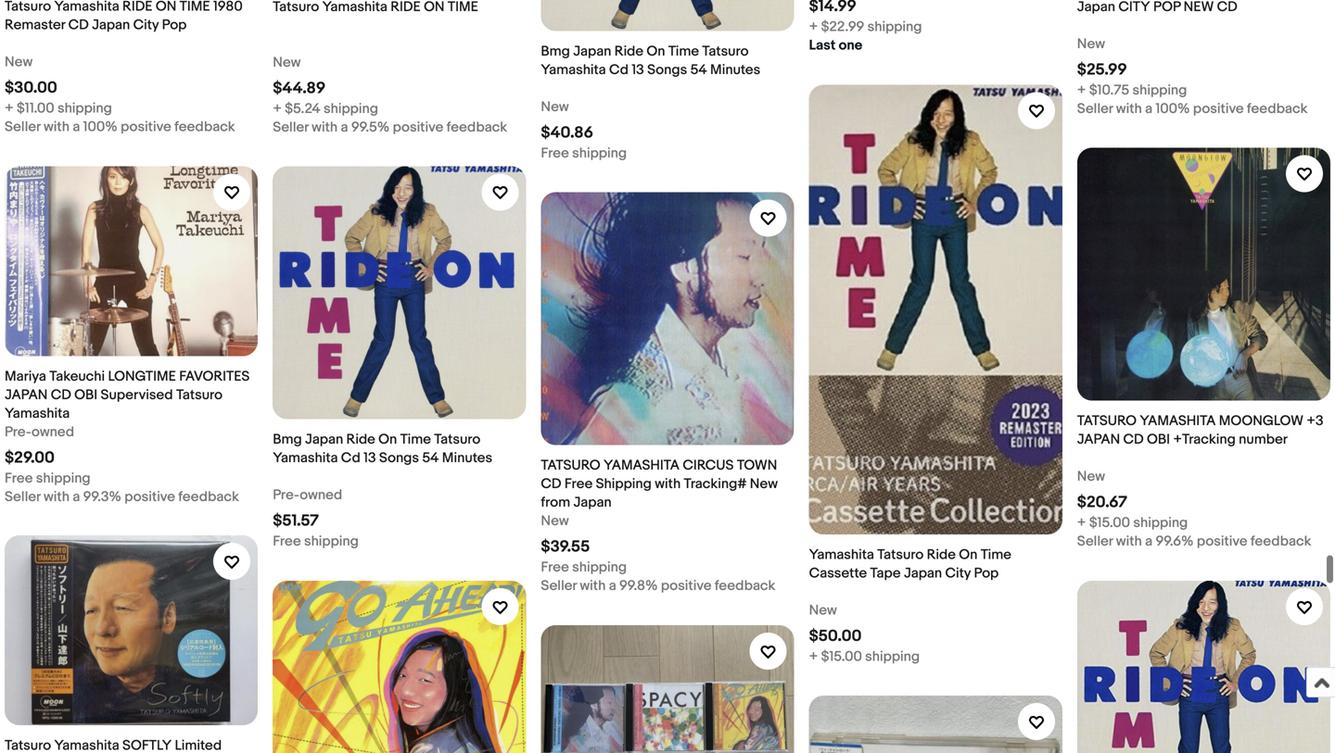 Task type: locate. For each thing, give the bounding box(es) containing it.
free inside the pre-owned $51.57 free shipping
[[273, 534, 301, 550]]

1 horizontal spatial tatsuro
[[1077, 413, 1137, 430]]

new text field for $30.00
[[5, 53, 33, 71]]

0 vertical spatial ride
[[615, 43, 644, 60]]

a inside new $20.67 + $15.00 shipping seller with a 99.6% positive feedback
[[1145, 534, 1153, 550]]

time
[[180, 0, 210, 15]]

+ $10.75 shipping text field
[[1077, 81, 1187, 100]]

on inside yamashita tatsuro ride on time cassette tape japan city pop
[[959, 547, 978, 564]]

+ left the $10.75
[[1077, 82, 1086, 99]]

+ left $5.24
[[273, 100, 282, 117]]

cd up new $40.86 free shipping
[[609, 62, 629, 78]]

bmg for owned
[[273, 432, 302, 448]]

0 vertical spatial 54
[[690, 62, 707, 78]]

seller inside new $20.67 + $15.00 shipping seller with a 99.6% positive feedback
[[1077, 534, 1113, 550]]

100% inside new $30.00 + $11.00 shipping seller with a 100% positive feedback
[[83, 119, 118, 135]]

1 horizontal spatial on
[[647, 43, 665, 60]]

free down $40.86
[[541, 145, 569, 162]]

1 horizontal spatial minutes
[[710, 62, 761, 78]]

new $40.86 free shipping
[[541, 99, 627, 162]]

owned
[[32, 424, 74, 441], [300, 487, 342, 504]]

cd
[[68, 17, 89, 33], [51, 387, 71, 404], [1123, 432, 1144, 448], [541, 476, 561, 493]]

cd up from
[[541, 476, 561, 493]]

0 horizontal spatial $15.00
[[821, 649, 862, 666]]

a left 99.6%
[[1145, 534, 1153, 550]]

feedback for $20.67
[[1251, 534, 1312, 550]]

ride
[[615, 43, 644, 60], [346, 432, 375, 448], [927, 547, 956, 564]]

None text field
[[809, 0, 857, 16]]

feedback for $30.00
[[174, 119, 235, 135]]

0 horizontal spatial minutes
[[442, 450, 492, 467]]

obi inside mariya takeuchi longtime favorites japan cd obi supervised tatsuro yamashita pre-owned $29.00 free shipping seller with a 99.3% positive feedback
[[74, 387, 98, 404]]

new text field for $50.00
[[809, 602, 837, 620]]

yamashita up pre-owned text field
[[273, 450, 338, 467]]

0 horizontal spatial ride
[[346, 432, 375, 448]]

new inside new $40.86 free shipping
[[541, 99, 569, 115]]

1 horizontal spatial 13
[[632, 62, 644, 78]]

seller inside new $30.00 + $11.00 shipping seller with a 100% positive feedback
[[5, 119, 40, 135]]

bmg up pre-owned text field
[[273, 432, 302, 448]]

2 vertical spatial on
[[959, 547, 978, 564]]

shipping right $22.99
[[868, 19, 922, 35]]

seller down $11.00
[[5, 119, 40, 135]]

shipping inside new $25.99 + $10.75 shipping seller with a 100% positive feedback
[[1133, 82, 1187, 99]]

seller with a 100% positive feedback text field down $11.00
[[5, 118, 235, 136]]

city right tape
[[945, 566, 971, 582]]

0 horizontal spatial cd
[[341, 450, 361, 467]]

time for owned
[[400, 432, 431, 448]]

100%
[[1156, 100, 1190, 117], [83, 119, 118, 135]]

Seller with a 99.8% positive feedback text field
[[541, 577, 776, 596]]

tatsuro inside mariya takeuchi longtime favorites japan cd obi supervised tatsuro yamashita pre-owned $29.00 free shipping seller with a 99.3% positive feedback
[[176, 387, 223, 404]]

seller
[[1077, 100, 1113, 117], [5, 119, 40, 135], [273, 119, 309, 136], [5, 489, 40, 506], [1077, 534, 1113, 550], [541, 578, 577, 595]]

$39.55
[[541, 538, 590, 557]]

1 horizontal spatial yamashita
[[1140, 413, 1216, 430]]

$15.00 inside new $20.67 + $15.00 shipping seller with a 99.6% positive feedback
[[1089, 515, 1130, 532]]

cd up $20.67 text field on the bottom of the page
[[1123, 432, 1144, 448]]

new inside new $25.99 + $10.75 shipping seller with a 100% positive feedback
[[1077, 36, 1105, 52]]

time for $40.86
[[668, 43, 699, 60]]

1 vertical spatial free shipping text field
[[273, 533, 359, 551]]

1 horizontal spatial ride
[[615, 43, 644, 60]]

japan right tape
[[904, 566, 942, 582]]

1 horizontal spatial pre-
[[273, 487, 300, 504]]

bmg for $40.86
[[541, 43, 570, 60]]

shipping down the $40.86 text box
[[572, 145, 627, 162]]

shipping right the $10.75
[[1133, 82, 1187, 99]]

bmg japan ride on time tatsuro yamashita cd 13 songs 54 minutes
[[541, 43, 761, 78], [273, 432, 492, 467]]

1 horizontal spatial songs
[[647, 62, 687, 78]]

japan inside tatsuro yamashita moonglow +3 japan cd obi +tracking number
[[1077, 432, 1120, 448]]

japan up new text box
[[1077, 432, 1120, 448]]

1 horizontal spatial 54
[[690, 62, 707, 78]]

13
[[632, 62, 644, 78], [364, 450, 376, 467]]

obi inside tatsuro yamashita moonglow +3 japan cd obi +tracking number
[[1147, 432, 1170, 448]]

bmg
[[541, 43, 570, 60], [273, 432, 302, 448]]

0 horizontal spatial pre-
[[5, 424, 32, 441]]

$44.89 text field
[[273, 79, 326, 98]]

1 horizontal spatial owned
[[300, 487, 342, 504]]

yamashita inside tatsuro yamashita ride on time 1980 remaster cd japan city pop
[[54, 0, 119, 15]]

city inside tatsuro yamashita ride on time 1980 remaster cd japan city pop
[[133, 17, 159, 33]]

0 horizontal spatial songs
[[379, 450, 419, 467]]

seller inside new $44.89 + $5.24 shipping seller with a 99.5% positive feedback
[[273, 119, 309, 136]]

positive for $44.89
[[393, 119, 443, 136]]

new up $50.00 text field
[[809, 603, 837, 619]]

+ inside new $25.99 + $10.75 shipping seller with a 100% positive feedback
[[1077, 82, 1086, 99]]

feedback inside new $44.89 + $5.24 shipping seller with a 99.5% positive feedback
[[447, 119, 507, 136]]

japan down shipping
[[573, 495, 612, 511]]

a left 99.3%
[[73, 489, 80, 506]]

0 vertical spatial free shipping text field
[[5, 469, 91, 488]]

+ inside new $30.00 + $11.00 shipping seller with a 100% positive feedback
[[5, 100, 14, 117]]

yamashita
[[54, 0, 119, 15], [541, 62, 606, 78], [5, 405, 70, 422], [273, 450, 338, 467], [809, 547, 874, 564]]

0 vertical spatial bmg
[[541, 43, 570, 60]]

songs
[[647, 62, 687, 78], [379, 450, 419, 467]]

1 horizontal spatial pop
[[974, 566, 999, 582]]

cd inside tatsuro yamashita ride on time 1980 remaster cd japan city pop
[[68, 17, 89, 33]]

positive inside new $25.99 + $10.75 shipping seller with a 100% positive feedback
[[1193, 100, 1244, 117]]

ride for owned
[[346, 432, 375, 448]]

$15.00 inside new $50.00 + $15.00 shipping
[[821, 649, 862, 666]]

shipping
[[596, 476, 652, 493]]

0 horizontal spatial + $15.00 shipping text field
[[809, 648, 920, 667]]

with inside mariya takeuchi longtime favorites japan cd obi supervised tatsuro yamashita pre-owned $29.00 free shipping seller with a 99.3% positive feedback
[[44, 489, 70, 506]]

owned up $51.57 text box at left bottom
[[300, 487, 342, 504]]

seller down $29.00 text field
[[5, 489, 40, 506]]

+ $22.99 shipping last one
[[809, 19, 922, 54]]

0 vertical spatial bmg japan ride on time tatsuro yamashita cd 13 songs 54 minutes
[[541, 43, 761, 78]]

free shipping text field for $39.55
[[541, 559, 627, 577]]

0 vertical spatial songs
[[647, 62, 687, 78]]

1 vertical spatial cd
[[341, 450, 361, 467]]

Seller with a 100% positive feedback text field
[[1077, 100, 1308, 118], [5, 118, 235, 136]]

pre- up $51.57
[[273, 487, 300, 504]]

free shipping text field down $29.00 text field
[[5, 469, 91, 488]]

moonglow
[[1219, 413, 1304, 430]]

new inside new $20.67 + $15.00 shipping seller with a 99.6% positive feedback
[[1077, 469, 1105, 485]]

$15.00 down $50.00 text field
[[821, 649, 862, 666]]

2 horizontal spatial time
[[981, 547, 1012, 564]]

tatsuro
[[1077, 413, 1137, 430], [541, 458, 600, 474]]

1 horizontal spatial cd
[[609, 62, 629, 78]]

100% for $25.99
[[1156, 100, 1190, 117]]

0 vertical spatial yamashita
[[1140, 413, 1216, 430]]

shipping down $39.55 text box
[[572, 560, 627, 576]]

pre-
[[5, 424, 32, 441], [273, 487, 300, 504]]

yamashita up shipping
[[604, 458, 680, 474]]

owned up $29.00 text field
[[32, 424, 74, 441]]

japan
[[5, 387, 48, 404], [1077, 432, 1120, 448]]

1 vertical spatial time
[[400, 432, 431, 448]]

shipping down $29.00 text field
[[36, 470, 91, 487]]

yamashita up new $40.86 free shipping
[[541, 62, 606, 78]]

0 horizontal spatial 100%
[[83, 119, 118, 135]]

2 vertical spatial ride
[[927, 547, 956, 564]]

+ down $50.00 text field
[[809, 649, 818, 666]]

bmg japan ride on time tatsuro yamashita cd 13 songs 54 minutes for owned
[[273, 432, 492, 467]]

0 horizontal spatial obi
[[74, 387, 98, 404]]

free shipping text field down $51.57
[[273, 533, 359, 551]]

remaster
[[5, 17, 65, 33]]

number
[[1239, 432, 1288, 448]]

100% down + $11.00 shipping text box on the top of page
[[83, 119, 118, 135]]

+ $15.00 shipping text field for $20.67
[[1077, 514, 1188, 533]]

obi left +tracking
[[1147, 432, 1170, 448]]

new up the $25.99
[[1077, 36, 1105, 52]]

0 horizontal spatial time
[[400, 432, 431, 448]]

free down $51.57
[[273, 534, 301, 550]]

1 vertical spatial ride
[[346, 432, 375, 448]]

yamashita tatsuro ride on time cassette tape japan city pop
[[809, 547, 1012, 582]]

new up $20.67
[[1077, 469, 1105, 485]]

positive for $30.00
[[121, 119, 171, 135]]

with
[[1116, 100, 1142, 117], [44, 119, 70, 135], [312, 119, 338, 136], [655, 476, 681, 493], [44, 489, 70, 506], [1116, 534, 1142, 550], [580, 578, 606, 595]]

1 vertical spatial 13
[[364, 450, 376, 467]]

seller down $5.24
[[273, 119, 309, 136]]

0 vertical spatial pre-
[[5, 424, 32, 441]]

tatsuro for tatsuro yamashita moonglow +3 japan cd obi +tracking number
[[1077, 413, 1137, 430]]

shipping inside new $50.00 + $15.00 shipping
[[865, 649, 920, 666]]

a
[[1145, 100, 1153, 117], [73, 119, 80, 135], [341, 119, 348, 136], [73, 489, 80, 506], [1145, 534, 1153, 550], [609, 578, 616, 595]]

new text field for $25.99
[[1077, 35, 1105, 53]]

cd up pre-owned text field
[[341, 450, 361, 467]]

+3
[[1307, 413, 1324, 430]]

+ up last
[[809, 19, 818, 35]]

yamashita inside tatsuro yamashita circus town cd free shipping with tracking# new from japan new $39.55 free shipping seller with a 99.8% positive feedback
[[604, 458, 680, 474]]

positive
[[1193, 100, 1244, 117], [121, 119, 171, 135], [393, 119, 443, 136], [124, 489, 175, 506], [1197, 534, 1248, 550], [661, 578, 712, 595]]

1 vertical spatial + $15.00 shipping text field
[[809, 648, 920, 667]]

time for $50.00
[[981, 547, 1012, 564]]

bmg up the $40.86 text box
[[541, 43, 570, 60]]

japan for tatsuro yamashita moonglow +3 japan cd obi +tracking number
[[1077, 432, 1120, 448]]

feedback inside tatsuro yamashita circus town cd free shipping with tracking# new from japan new $39.55 free shipping seller with a 99.8% positive feedback
[[715, 578, 776, 595]]

+ $15.00 shipping text field
[[1077, 514, 1188, 533], [809, 648, 920, 667]]

1 horizontal spatial obi
[[1147, 432, 1170, 448]]

0 vertical spatial obi
[[74, 387, 98, 404]]

favorites
[[179, 368, 250, 385]]

japan for mariya takeuchi longtime favorites japan cd obi supervised tatsuro yamashita pre-owned $29.00 free shipping seller with a 99.3% positive feedback
[[5, 387, 48, 404]]

obi
[[74, 387, 98, 404], [1147, 432, 1170, 448]]

1 vertical spatial pop
[[974, 566, 999, 582]]

time inside yamashita tatsuro ride on time cassette tape japan city pop
[[981, 547, 1012, 564]]

1 horizontal spatial + $15.00 shipping text field
[[1077, 514, 1188, 533]]

feedback for $44.89
[[447, 119, 507, 136]]

new text field up $40.86
[[541, 98, 569, 116]]

minutes for $40.86
[[710, 62, 761, 78]]

yamashita for tatsuro yamashita moonglow +3 japan cd obi +tracking number
[[1140, 413, 1216, 430]]

2 horizontal spatial ride
[[927, 547, 956, 564]]

+ $15.00 shipping text field down $20.67
[[1077, 514, 1188, 533]]

shipping down tape
[[865, 649, 920, 666]]

songs for $40.86
[[647, 62, 687, 78]]

1 vertical spatial tatsuro
[[541, 458, 600, 474]]

shipping up 99.6%
[[1133, 515, 1188, 532]]

a down + $11.00 shipping text box on the top of page
[[73, 119, 80, 135]]

on for $40.86
[[647, 43, 665, 60]]

1 vertical spatial 100%
[[83, 119, 118, 135]]

seller with a 100% positive feedback text field down the $10.75
[[1077, 100, 1308, 118]]

seller inside tatsuro yamashita circus town cd free shipping with tracking# new from japan new $39.55 free shipping seller with a 99.8% positive feedback
[[541, 578, 577, 595]]

new text field up $44.89 text field
[[273, 53, 301, 72]]

0 vertical spatial + $15.00 shipping text field
[[1077, 514, 1188, 533]]

cassette
[[809, 566, 867, 582]]

$40.86
[[541, 123, 593, 143]]

+ $22.99 shipping text field
[[809, 18, 922, 36]]

new text field up the $25.99
[[1077, 35, 1105, 53]]

ride inside yamashita tatsuro ride on time cassette tape japan city pop
[[927, 547, 956, 564]]

mariya
[[5, 368, 46, 385]]

$40.86 text field
[[541, 123, 593, 143]]

seller down the $10.75
[[1077, 100, 1113, 117]]

positive inside new $20.67 + $15.00 shipping seller with a 99.6% positive feedback
[[1197, 534, 1248, 550]]

new text field for $40.86
[[541, 98, 569, 116]]

0 horizontal spatial seller with a 100% positive feedback text field
[[5, 118, 235, 136]]

0 horizontal spatial bmg japan ride on time tatsuro yamashita cd 13 songs 54 minutes
[[273, 432, 492, 467]]

a inside new $25.99 + $10.75 shipping seller with a 100% positive feedback
[[1145, 100, 1153, 117]]

feedback inside new $25.99 + $10.75 shipping seller with a 100% positive feedback
[[1247, 100, 1308, 117]]

0 vertical spatial cd
[[609, 62, 629, 78]]

$5.24
[[285, 100, 321, 117]]

13 for owned
[[364, 450, 376, 467]]

positive inside new $44.89 + $5.24 shipping seller with a 99.5% positive feedback
[[393, 119, 443, 136]]

2 horizontal spatial on
[[959, 547, 978, 564]]

$39.55 text field
[[541, 538, 590, 557]]

0 vertical spatial japan
[[5, 387, 48, 404]]

tatsuro up from
[[541, 458, 600, 474]]

new inside new $50.00 + $15.00 shipping
[[809, 603, 837, 619]]

$10.75
[[1089, 82, 1130, 99]]

shipping inside the pre-owned $51.57 free shipping
[[304, 534, 359, 550]]

owned inside the pre-owned $51.57 free shipping
[[300, 487, 342, 504]]

1 vertical spatial obi
[[1147, 432, 1170, 448]]

2 vertical spatial time
[[981, 547, 1012, 564]]

Free shipping text field
[[5, 469, 91, 488], [273, 533, 359, 551], [541, 559, 627, 577]]

0 vertical spatial 13
[[632, 62, 644, 78]]

+ for $30.00
[[5, 100, 14, 117]]

Seller with a 99.5% positive feedback text field
[[273, 118, 507, 137]]

0 vertical spatial $15.00
[[1089, 515, 1130, 532]]

Free shipping text field
[[541, 144, 627, 163]]

seller down $20.67
[[1077, 534, 1113, 550]]

pop inside yamashita tatsuro ride on time cassette tape japan city pop
[[974, 566, 999, 582]]

a inside new $44.89 + $5.24 shipping seller with a 99.5% positive feedback
[[341, 119, 348, 136]]

positive inside new $30.00 + $11.00 shipping seller with a 100% positive feedback
[[121, 119, 171, 135]]

free
[[541, 145, 569, 162], [5, 470, 33, 487], [565, 476, 593, 493], [273, 534, 301, 550], [541, 560, 569, 576]]

tatsuro inside tatsuro yamashita circus town cd free shipping with tracking# new from japan new $39.55 free shipping seller with a 99.8% positive feedback
[[541, 458, 600, 474]]

$15.00 down $20.67
[[1089, 515, 1130, 532]]

tatsuro inside yamashita tatsuro ride on time cassette tape japan city pop
[[877, 547, 924, 564]]

1 vertical spatial songs
[[379, 450, 419, 467]]

$51.57 text field
[[273, 512, 319, 531]]

0 horizontal spatial yamashita
[[604, 458, 680, 474]]

a left 99.5%
[[341, 119, 348, 136]]

1 vertical spatial bmg japan ride on time tatsuro yamashita cd 13 songs 54 minutes
[[273, 432, 492, 467]]

2 vertical spatial free shipping text field
[[541, 559, 627, 577]]

new up $44.89 text field
[[273, 54, 301, 71]]

0 horizontal spatial 13
[[364, 450, 376, 467]]

cd right "remaster"
[[68, 17, 89, 33]]

yamashita up pre-owned text box
[[5, 405, 70, 422]]

0 horizontal spatial 54
[[422, 450, 439, 467]]

0 horizontal spatial japan
[[5, 387, 48, 404]]

with left 99.3%
[[44, 489, 70, 506]]

+ left $11.00
[[5, 100, 14, 117]]

0 horizontal spatial pop
[[162, 17, 187, 33]]

tatsuro
[[5, 0, 51, 15], [702, 43, 749, 60], [176, 387, 223, 404], [434, 432, 481, 448], [877, 547, 924, 564]]

0 horizontal spatial free shipping text field
[[5, 469, 91, 488]]

new text field up $50.00 text field
[[809, 602, 837, 620]]

0 vertical spatial tatsuro
[[1077, 413, 1137, 430]]

100% down + $10.75 shipping text box
[[1156, 100, 1190, 117]]

shipping up 99.5%
[[324, 100, 378, 117]]

$50.00 text field
[[809, 627, 862, 647]]

1 vertical spatial on
[[378, 432, 397, 448]]

new inside new $44.89 + $5.24 shipping seller with a 99.5% positive feedback
[[273, 54, 301, 71]]

feedback inside new $30.00 + $11.00 shipping seller with a 100% positive feedback
[[174, 119, 235, 135]]

New text field
[[1077, 35, 1105, 53], [5, 53, 33, 71], [273, 53, 301, 72], [541, 98, 569, 116], [541, 512, 569, 531], [809, 602, 837, 620]]

0 vertical spatial pop
[[162, 17, 187, 33]]

0 vertical spatial minutes
[[710, 62, 761, 78]]

1 horizontal spatial 100%
[[1156, 100, 1190, 117]]

circus
[[683, 458, 734, 474]]

+ for $20.67
[[1077, 515, 1086, 532]]

cd down takeuchi in the left of the page
[[51, 387, 71, 404]]

new up $30.00 text box
[[5, 54, 33, 71]]

cd inside tatsuro yamashita circus town cd free shipping with tracking# new from japan new $39.55 free shipping seller with a 99.8% positive feedback
[[541, 476, 561, 493]]

a for $30.00
[[73, 119, 80, 135]]

city
[[133, 17, 159, 33], [945, 566, 971, 582]]

seller inside new $25.99 + $10.75 shipping seller with a 100% positive feedback
[[1077, 100, 1113, 117]]

+tracking
[[1173, 432, 1236, 448]]

yamashita up cassette
[[809, 547, 874, 564]]

city down ride on the left top
[[133, 17, 159, 33]]

1 horizontal spatial city
[[945, 566, 971, 582]]

1 vertical spatial yamashita
[[604, 458, 680, 474]]

minutes
[[710, 62, 761, 78], [442, 450, 492, 467]]

a inside new $30.00 + $11.00 shipping seller with a 100% positive feedback
[[73, 119, 80, 135]]

on for owned
[[378, 432, 397, 448]]

obi down takeuchi in the left of the page
[[74, 387, 98, 404]]

tatsuro inside tatsuro yamashita moonglow +3 japan cd obi +tracking number
[[1077, 413, 1137, 430]]

1 vertical spatial japan
[[1077, 432, 1120, 448]]

+ inside new $20.67 + $15.00 shipping seller with a 99.6% positive feedback
[[1077, 515, 1086, 532]]

1 horizontal spatial time
[[668, 43, 699, 60]]

supervised
[[101, 387, 173, 404]]

on
[[647, 43, 665, 60], [378, 432, 397, 448], [959, 547, 978, 564]]

tatsuro yamashita circus town cd free shipping with tracking# new from japan new $39.55 free shipping seller with a 99.8% positive feedback
[[541, 458, 778, 595]]

free down $29.00 text field
[[5, 470, 33, 487]]

japan up new $40.86 free shipping
[[573, 43, 611, 60]]

+ down $20.67
[[1077, 515, 1086, 532]]

+ inside new $50.00 + $15.00 shipping
[[809, 649, 818, 666]]

shipping right $11.00
[[57, 100, 112, 117]]

new up $40.86
[[541, 99, 569, 115]]

new
[[1077, 36, 1105, 52], [5, 54, 33, 71], [273, 54, 301, 71], [541, 99, 569, 115], [1077, 469, 1105, 485], [750, 476, 778, 493], [541, 513, 569, 530], [809, 603, 837, 619]]

time
[[668, 43, 699, 60], [400, 432, 431, 448], [981, 547, 1012, 564]]

with left 99.6%
[[1116, 534, 1142, 550]]

tatsuro yamashita moonglow +3 japan cd obi +tracking number
[[1077, 413, 1324, 448]]

feedback inside new $20.67 + $15.00 shipping seller with a 99.6% positive feedback
[[1251, 534, 1312, 550]]

Pre-owned text field
[[273, 486, 342, 505]]

1 vertical spatial 54
[[422, 450, 439, 467]]

1 vertical spatial minutes
[[442, 450, 492, 467]]

54
[[690, 62, 707, 78], [422, 450, 439, 467]]

yamashita inside tatsuro yamashita moonglow +3 japan cd obi +tracking number
[[1140, 413, 1216, 430]]

1 horizontal spatial bmg
[[541, 43, 570, 60]]

one
[[839, 37, 863, 54]]

free shipping text field down $39.55 text box
[[541, 559, 627, 577]]

shipping down $51.57
[[304, 534, 359, 550]]

new inside new $30.00 + $11.00 shipping seller with a 100% positive feedback
[[5, 54, 33, 71]]

cd inside mariya takeuchi longtime favorites japan cd obi supervised tatsuro yamashita pre-owned $29.00 free shipping seller with a 99.3% positive feedback
[[51, 387, 71, 404]]

feedback
[[1247, 100, 1308, 117], [174, 119, 235, 135], [447, 119, 507, 136], [178, 489, 239, 506], [1251, 534, 1312, 550], [715, 578, 776, 595]]

1 horizontal spatial seller with a 100% positive feedback text field
[[1077, 100, 1308, 118]]

Last one text field
[[809, 36, 863, 55]]

99.5%
[[351, 119, 390, 136]]

1 vertical spatial pre-
[[273, 487, 300, 504]]

with down "+ $5.24 shipping" text box
[[312, 119, 338, 136]]

japan down mariya at the left of the page
[[5, 387, 48, 404]]

0 horizontal spatial city
[[133, 17, 159, 33]]

1 vertical spatial $15.00
[[821, 649, 862, 666]]

$15.00
[[1089, 515, 1130, 532], [821, 649, 862, 666]]

cd
[[609, 62, 629, 78], [341, 450, 361, 467]]

free up from
[[565, 476, 593, 493]]

japan inside mariya takeuchi longtime favorites japan cd obi supervised tatsuro yamashita pre-owned $29.00 free shipping seller with a 99.3% positive feedback
[[5, 387, 48, 404]]

0 vertical spatial on
[[647, 43, 665, 60]]

1 horizontal spatial $15.00
[[1089, 515, 1130, 532]]

0 horizontal spatial tatsuro
[[541, 458, 600, 474]]

new text field down from
[[541, 512, 569, 531]]

new text field for $39.55
[[541, 512, 569, 531]]

a down + $10.75 shipping text box
[[1145, 100, 1153, 117]]

1 vertical spatial bmg
[[273, 432, 302, 448]]

+ inside new $44.89 + $5.24 shipping seller with a 99.5% positive feedback
[[273, 100, 282, 117]]

pre- up $29.00 text field
[[5, 424, 32, 441]]

a left the 99.8%
[[609, 578, 616, 595]]

mariya takeuchi longtime favorites japan cd obi supervised tatsuro yamashita pre-owned $29.00 free shipping seller with a 99.3% positive feedback
[[5, 368, 250, 506]]

shipping inside new $20.67 + $15.00 shipping seller with a 99.6% positive feedback
[[1133, 515, 1188, 532]]

0 horizontal spatial bmg
[[273, 432, 302, 448]]

japan down ride on the left top
[[92, 17, 130, 33]]

tatsuro up new text box
[[1077, 413, 1137, 430]]

0 vertical spatial owned
[[32, 424, 74, 441]]

new $25.99 + $10.75 shipping seller with a 100% positive feedback
[[1077, 36, 1308, 117]]

yamashita
[[1140, 413, 1216, 430], [604, 458, 680, 474]]

0 horizontal spatial on
[[378, 432, 397, 448]]

100% inside new $25.99 + $10.75 shipping seller with a 100% positive feedback
[[1156, 100, 1190, 117]]

new $50.00 + $15.00 shipping
[[809, 603, 920, 666]]

takeuchi
[[49, 368, 105, 385]]

with inside new $20.67 + $15.00 shipping seller with a 99.6% positive feedback
[[1116, 534, 1142, 550]]

with down + $10.75 shipping text box
[[1116, 100, 1142, 117]]

free down $39.55
[[541, 560, 569, 576]]

0 vertical spatial time
[[668, 43, 699, 60]]

new text field up $30.00 text box
[[5, 53, 33, 71]]

pop
[[162, 17, 187, 33], [974, 566, 999, 582]]

0 horizontal spatial owned
[[32, 424, 74, 441]]

with down + $11.00 shipping text box on the top of page
[[44, 119, 70, 135]]

+
[[809, 19, 818, 35], [1077, 82, 1086, 99], [5, 100, 14, 117], [273, 100, 282, 117], [1077, 515, 1086, 532], [809, 649, 818, 666]]

$25.99
[[1077, 60, 1127, 80]]

japan
[[92, 17, 130, 33], [573, 43, 611, 60], [305, 432, 343, 448], [573, 495, 612, 511], [904, 566, 942, 582]]

1 horizontal spatial bmg japan ride on time tatsuro yamashita cd 13 songs 54 minutes
[[541, 43, 761, 78]]

shipping
[[868, 19, 922, 35], [1133, 82, 1187, 99], [57, 100, 112, 117], [324, 100, 378, 117], [572, 145, 627, 162], [36, 470, 91, 487], [1133, 515, 1188, 532], [304, 534, 359, 550], [572, 560, 627, 576], [865, 649, 920, 666]]

+ $15.00 shipping text field down $50.00
[[809, 648, 920, 667]]

2 horizontal spatial free shipping text field
[[541, 559, 627, 577]]

seller inside mariya takeuchi longtime favorites japan cd obi supervised tatsuro yamashita pre-owned $29.00 free shipping seller with a 99.3% positive feedback
[[5, 489, 40, 506]]

yamashita left ride on the left top
[[54, 0, 119, 15]]

pre- inside mariya takeuchi longtime favorites japan cd obi supervised tatsuro yamashita pre-owned $29.00 free shipping seller with a 99.3% positive feedback
[[5, 424, 32, 441]]

1 vertical spatial owned
[[300, 487, 342, 504]]

+ $5.24 shipping text field
[[273, 100, 378, 118]]

0 vertical spatial city
[[133, 17, 159, 33]]

1 vertical spatial city
[[945, 566, 971, 582]]

1 horizontal spatial free shipping text field
[[273, 533, 359, 551]]

1 horizontal spatial japan
[[1077, 432, 1120, 448]]

0 vertical spatial 100%
[[1156, 100, 1190, 117]]

seller down $39.55
[[541, 578, 577, 595]]

yamashita up +tracking
[[1140, 413, 1216, 430]]

100% for $30.00
[[83, 119, 118, 135]]



Task type: vqa. For each thing, say whether or not it's contained in the screenshot.
Time
yes



Task type: describe. For each thing, give the bounding box(es) containing it.
positive for $20.67
[[1197, 534, 1248, 550]]

new $30.00 + $11.00 shipping seller with a 100% positive feedback
[[5, 54, 235, 135]]

positive inside mariya takeuchi longtime favorites japan cd obi supervised tatsuro yamashita pre-owned $29.00 free shipping seller with a 99.3% positive feedback
[[124, 489, 175, 506]]

japan inside tatsuro yamashita ride on time 1980 remaster cd japan city pop
[[92, 17, 130, 33]]

with left the 99.8%
[[580, 578, 606, 595]]

99.8%
[[619, 578, 658, 595]]

a inside mariya takeuchi longtime favorites japan cd obi supervised tatsuro yamashita pre-owned $29.00 free shipping seller with a 99.3% positive feedback
[[73, 489, 80, 506]]

1980
[[213, 0, 243, 15]]

54 for owned
[[422, 450, 439, 467]]

tatsuro inside tatsuro yamashita ride on time 1980 remaster cd japan city pop
[[5, 0, 51, 15]]

new $20.67 + $15.00 shipping seller with a 99.6% positive feedback
[[1077, 469, 1312, 550]]

seller for $20.67
[[1077, 534, 1113, 550]]

new for $50.00
[[809, 603, 837, 619]]

with inside new $44.89 + $5.24 shipping seller with a 99.5% positive feedback
[[312, 119, 338, 136]]

$25.99 text field
[[1077, 60, 1127, 80]]

owned inside mariya takeuchi longtime favorites japan cd obi supervised tatsuro yamashita pre-owned $29.00 free shipping seller with a 99.3% positive feedback
[[32, 424, 74, 441]]

minutes for owned
[[442, 450, 492, 467]]

new for $30.00
[[5, 54, 33, 71]]

shipping inside tatsuro yamashita circus town cd free shipping with tracking# new from japan new $39.55 free shipping seller with a 99.8% positive feedback
[[572, 560, 627, 576]]

shipping inside the + $22.99 shipping last one
[[868, 19, 922, 35]]

seller for $30.00
[[5, 119, 40, 135]]

songs for owned
[[379, 450, 419, 467]]

+ for $44.89
[[273, 100, 282, 117]]

pre- inside the pre-owned $51.57 free shipping
[[273, 487, 300, 504]]

from
[[541, 495, 570, 511]]

longtime
[[108, 368, 176, 385]]

shipping inside new $44.89 + $5.24 shipping seller with a 99.5% positive feedback
[[324, 100, 378, 117]]

obi for tatsuro yamashita moonglow +3 japan cd obi +tracking number
[[1147, 432, 1170, 448]]

free shipping text field for $51.57
[[273, 533, 359, 551]]

free shipping text field for $29.00
[[5, 469, 91, 488]]

last
[[809, 37, 836, 54]]

a for $25.99
[[1145, 100, 1153, 117]]

free inside mariya takeuchi longtime favorites japan cd obi supervised tatsuro yamashita pre-owned $29.00 free shipping seller with a 99.3% positive feedback
[[5, 470, 33, 487]]

$30.00 text field
[[5, 78, 57, 98]]

Seller with a 99.3% positive feedback text field
[[5, 488, 239, 507]]

13 for $40.86
[[632, 62, 644, 78]]

with inside new $30.00 + $11.00 shipping seller with a 100% positive feedback
[[44, 119, 70, 135]]

$15.00 for $50.00
[[821, 649, 862, 666]]

$11.00
[[17, 100, 54, 117]]

new text field for $44.89
[[273, 53, 301, 72]]

$30.00
[[5, 78, 57, 98]]

japan up pre-owned text field
[[305, 432, 343, 448]]

$20.67
[[1077, 493, 1128, 513]]

$51.57
[[273, 512, 319, 531]]

obi for mariya takeuchi longtime favorites japan cd obi supervised tatsuro yamashita pre-owned $29.00 free shipping seller with a 99.3% positive feedback
[[74, 387, 98, 404]]

$15.00 for $20.67
[[1089, 515, 1130, 532]]

+ $11.00 shipping text field
[[5, 99, 112, 118]]

with inside new $25.99 + $10.75 shipping seller with a 100% positive feedback
[[1116, 100, 1142, 117]]

$29.00 text field
[[5, 449, 55, 468]]

+ inside the + $22.99 shipping last one
[[809, 19, 818, 35]]

on for $50.00
[[959, 547, 978, 564]]

+ for $25.99
[[1077, 82, 1086, 99]]

$29.00
[[5, 449, 55, 468]]

new for $44.89
[[273, 54, 301, 71]]

yamashita inside mariya takeuchi longtime favorites japan cd obi supervised tatsuro yamashita pre-owned $29.00 free shipping seller with a 99.3% positive feedback
[[5, 405, 70, 422]]

new down from
[[541, 513, 569, 530]]

japan inside tatsuro yamashita circus town cd free shipping with tracking# new from japan new $39.55 free shipping seller with a 99.8% positive feedback
[[573, 495, 612, 511]]

99.6%
[[1156, 534, 1194, 550]]

new for $25.99
[[1077, 36, 1105, 52]]

$50.00
[[809, 627, 862, 647]]

new $44.89 + $5.24 shipping seller with a 99.5% positive feedback
[[273, 54, 507, 136]]

tatsuro for tatsuro yamashita circus town cd free shipping with tracking# new from japan new $39.55 free shipping seller with a 99.8% positive feedback
[[541, 458, 600, 474]]

yamashita for tatsuro yamashita circus town cd free shipping with tracking# new from japan new $39.55 free shipping seller with a 99.8% positive feedback
[[604, 458, 680, 474]]

city inside yamashita tatsuro ride on time cassette tape japan city pop
[[945, 566, 971, 582]]

seller with a 100% positive feedback text field for $25.99
[[1077, 100, 1308, 118]]

$44.89
[[273, 79, 326, 98]]

tape
[[870, 566, 901, 582]]

tracking#
[[684, 476, 747, 493]]

ride for $50.00
[[927, 547, 956, 564]]

cd for owned
[[341, 450, 361, 467]]

Pre-owned text field
[[5, 423, 74, 442]]

+ $15.00 shipping text field for $50.00
[[809, 648, 920, 667]]

Seller with a 99.6% positive feedback text field
[[1077, 533, 1312, 551]]

shipping inside new $30.00 + $11.00 shipping seller with a 100% positive feedback
[[57, 100, 112, 117]]

positive for $25.99
[[1193, 100, 1244, 117]]

yamashita inside yamashita tatsuro ride on time cassette tape japan city pop
[[809, 547, 874, 564]]

new for $40.86
[[541, 99, 569, 115]]

cd for $40.86
[[609, 62, 629, 78]]

pre-owned $51.57 free shipping
[[273, 487, 359, 550]]

bmg japan ride on time tatsuro yamashita cd 13 songs 54 minutes for $40.86
[[541, 43, 761, 78]]

a for $20.67
[[1145, 534, 1153, 550]]

$22.99
[[821, 19, 864, 35]]

seller for $44.89
[[273, 119, 309, 136]]

town
[[737, 458, 777, 474]]

shipping inside mariya takeuchi longtime favorites japan cd obi supervised tatsuro yamashita pre-owned $29.00 free shipping seller with a 99.3% positive feedback
[[36, 470, 91, 487]]

99.3%
[[83, 489, 121, 506]]

New text field
[[1077, 468, 1105, 486]]

ride
[[122, 0, 153, 15]]

tatsuro yamashita ride on time 1980 remaster cd japan city pop
[[5, 0, 243, 33]]

seller with a 100% positive feedback text field for $30.00
[[5, 118, 235, 136]]

feedback for $25.99
[[1247, 100, 1308, 117]]

on
[[156, 0, 176, 15]]

shipping inside new $40.86 free shipping
[[572, 145, 627, 162]]

a for $44.89
[[341, 119, 348, 136]]

a inside tatsuro yamashita circus town cd free shipping with tracking# new from japan new $39.55 free shipping seller with a 99.8% positive feedback
[[609, 578, 616, 595]]

pop inside tatsuro yamashita ride on time 1980 remaster cd japan city pop
[[162, 17, 187, 33]]

54 for $40.86
[[690, 62, 707, 78]]

new for $20.67
[[1077, 469, 1105, 485]]

ride for $40.86
[[615, 43, 644, 60]]

seller for $25.99
[[1077, 100, 1113, 117]]

cd inside tatsuro yamashita moonglow +3 japan cd obi +tracking number
[[1123, 432, 1144, 448]]

with right shipping
[[655, 476, 681, 493]]

feedback inside mariya takeuchi longtime favorites japan cd obi supervised tatsuro yamashita pre-owned $29.00 free shipping seller with a 99.3% positive feedback
[[178, 489, 239, 506]]

positive inside tatsuro yamashita circus town cd free shipping with tracking# new from japan new $39.55 free shipping seller with a 99.8% positive feedback
[[661, 578, 712, 595]]

$20.67 text field
[[1077, 493, 1128, 513]]

free inside new $40.86 free shipping
[[541, 145, 569, 162]]

new down town
[[750, 476, 778, 493]]

japan inside yamashita tatsuro ride on time cassette tape japan city pop
[[904, 566, 942, 582]]



